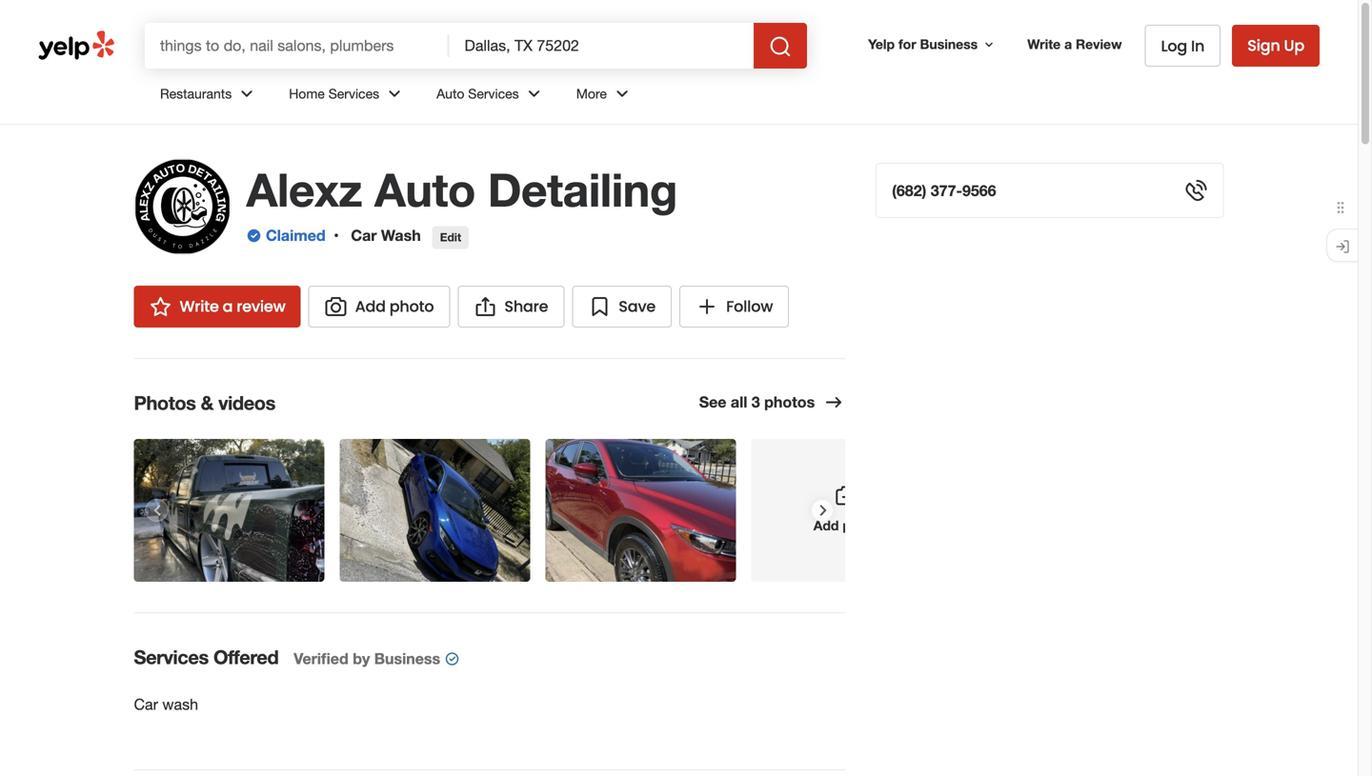 Task type: vqa. For each thing, say whether or not it's contained in the screenshot.
Business Logo
yes



Task type: locate. For each thing, give the bounding box(es) containing it.
3 24 chevron down v2 image from the left
[[523, 82, 546, 105]]

yelp for business
[[868, 36, 978, 52]]

save
[[619, 296, 656, 317]]

car wash
[[134, 696, 198, 714]]

a for review
[[1065, 36, 1072, 52]]

1 horizontal spatial none field
[[465, 35, 739, 56]]

sign up link
[[1232, 25, 1320, 67]]

services
[[328, 86, 379, 102], [468, 86, 519, 102], [134, 646, 209, 669]]

see
[[699, 393, 727, 411]]

business inside button
[[920, 36, 978, 52]]

1 24 chevron down v2 image from the left
[[236, 82, 258, 105]]

home
[[289, 86, 325, 102]]

car left the wash
[[134, 696, 158, 714]]

write
[[1028, 36, 1061, 52], [180, 296, 219, 317]]

all
[[731, 393, 747, 411]]

photo down wash
[[390, 296, 434, 317]]

0 vertical spatial business
[[920, 36, 978, 52]]

restaurants
[[160, 86, 232, 102]]

1 horizontal spatial business
[[920, 36, 978, 52]]

0 horizontal spatial car
[[134, 696, 158, 714]]

photos & videos
[[134, 392, 275, 415]]

1 horizontal spatial a
[[1065, 36, 1072, 52]]

0 vertical spatial photo
[[390, 296, 434, 317]]

0 vertical spatial auto
[[437, 86, 464, 102]]

by
[[353, 650, 370, 668]]

services offered element
[[103, 613, 845, 740]]

1 horizontal spatial photo
[[843, 518, 880, 534]]

0 vertical spatial add
[[355, 296, 386, 317]]

review
[[1076, 36, 1122, 52]]

more link
[[561, 69, 649, 124]]

car
[[351, 226, 377, 244], [134, 696, 158, 714]]

1 vertical spatial car
[[134, 696, 158, 714]]

a inside write a review link
[[1065, 36, 1072, 52]]

2 horizontal spatial 24 chevron down v2 image
[[523, 82, 546, 105]]

write a review
[[1028, 36, 1122, 52]]

1 vertical spatial write
[[180, 296, 219, 317]]

for
[[899, 36, 916, 52]]

1 photo of alexz auto detailing - fort worth, tx, us. image from the left
[[134, 439, 324, 582]]

wash
[[162, 696, 198, 714]]

1 vertical spatial add
[[814, 518, 839, 534]]

a
[[1065, 36, 1072, 52], [223, 296, 233, 317]]

car left wash
[[351, 226, 377, 244]]

photo down 24 add photo v2 on the bottom of the page
[[843, 518, 880, 534]]

photo
[[390, 296, 434, 317], [843, 518, 880, 534]]

car wash link
[[351, 226, 421, 244]]

photo of alexz auto detailing - fort worth, tx, us. ‍ image
[[546, 439, 736, 582]]

1 vertical spatial add photo link
[[751, 439, 942, 582]]

yelp for business button
[[861, 27, 1005, 62]]

home services
[[289, 86, 379, 102]]

photos
[[764, 393, 815, 411]]

1 vertical spatial add photo
[[814, 518, 880, 534]]

log in
[[1161, 35, 1205, 57]]

a for review
[[223, 296, 233, 317]]

in
[[1191, 35, 1205, 57]]

add right 24 camera v2 image
[[355, 296, 386, 317]]

1 horizontal spatial 24 chevron down v2 image
[[383, 82, 406, 105]]

business for yelp for business
[[920, 36, 978, 52]]

0 horizontal spatial 24 chevron down v2 image
[[236, 82, 258, 105]]

16 claim filled v2 image
[[246, 228, 262, 243]]

none field up more
[[465, 35, 739, 56]]

24 chevron down v2 image right home services
[[383, 82, 406, 105]]

1 horizontal spatial add photo link
[[751, 439, 942, 582]]

24 camera v2 image
[[325, 295, 347, 318]]

add down 24 add photo v2 on the bottom of the page
[[814, 518, 839, 534]]

24 chevron down v2 image inside restaurants link
[[236, 82, 258, 105]]

0 horizontal spatial add photo
[[355, 296, 434, 317]]

1 horizontal spatial add photo
[[814, 518, 880, 534]]

none field up home
[[160, 35, 434, 56]]

(682)
[[892, 182, 927, 200]]

0 vertical spatial write
[[1028, 36, 1061, 52]]

services offered
[[134, 646, 279, 669]]

write right 24 star v2 icon
[[180, 296, 219, 317]]

24 chevron down v2 image right auto services at the left top of the page
[[523, 82, 546, 105]]

business left 16 checkmark badged v2 "image"
[[374, 650, 440, 668]]

24 chevron down v2 image inside 'auto services' link
[[523, 82, 546, 105]]

377-
[[931, 182, 963, 200]]

0 vertical spatial car
[[351, 226, 377, 244]]

edit button
[[432, 226, 469, 249]]

0 horizontal spatial business
[[374, 650, 440, 668]]

0 horizontal spatial add photo link
[[308, 286, 450, 328]]

business left '16 chevron down v2' image
[[920, 36, 978, 52]]

1 none field from the left
[[160, 35, 434, 56]]

car for car wash
[[351, 226, 377, 244]]

add
[[355, 296, 386, 317], [814, 518, 839, 534]]

24 chevron down v2 image inside home services link
[[383, 82, 406, 105]]

9566
[[962, 182, 996, 200]]

0 horizontal spatial a
[[223, 296, 233, 317]]

0 horizontal spatial none field
[[160, 35, 434, 56]]

business
[[920, 36, 978, 52], [374, 650, 440, 668]]

2 horizontal spatial services
[[468, 86, 519, 102]]

sign
[[1248, 35, 1280, 56]]

0 vertical spatial add photo
[[355, 296, 434, 317]]

photo for 24 camera v2 image
[[390, 296, 434, 317]]

save button
[[572, 286, 672, 328]]

0 horizontal spatial photo
[[390, 296, 434, 317]]

1 horizontal spatial write
[[1028, 36, 1061, 52]]

24 chevron down v2 image right restaurants on the left top of the page
[[236, 82, 258, 105]]

None search field
[[145, 23, 811, 69]]

verified by business
[[294, 650, 440, 668]]

0 horizontal spatial write
[[180, 296, 219, 317]]

auto services
[[437, 86, 519, 102]]

car for car wash
[[134, 696, 158, 714]]

business for verified by business
[[374, 650, 440, 668]]

None field
[[160, 35, 434, 56], [465, 35, 739, 56]]

auto
[[437, 86, 464, 102], [374, 162, 475, 217]]

1 vertical spatial a
[[223, 296, 233, 317]]

add inside photos & videos element
[[814, 518, 839, 534]]

write for write a review
[[1028, 36, 1061, 52]]

yelp
[[868, 36, 895, 52]]

add photo inside photos & videos element
[[814, 518, 880, 534]]

add photo link
[[308, 286, 450, 328], [751, 439, 942, 582]]

about the business element
[[134, 770, 845, 777]]

edit
[[440, 231, 461, 244]]

auto services link
[[421, 69, 561, 124]]

0 horizontal spatial services
[[134, 646, 209, 669]]

1 horizontal spatial services
[[328, 86, 379, 102]]

add photo
[[355, 296, 434, 317], [814, 518, 880, 534]]

Near text field
[[465, 35, 739, 56]]

2 photo of alexz auto detailing - fort worth, tx, us. image from the left
[[340, 439, 530, 582]]

detailing
[[488, 162, 677, 217]]

previous image
[[146, 499, 167, 522]]

1 horizontal spatial add
[[814, 518, 839, 534]]

photo of alexz auto detailing - fort worth, tx, us. image
[[134, 439, 324, 582], [340, 439, 530, 582]]

1 horizontal spatial car
[[351, 226, 377, 244]]

car inside services offered element
[[134, 696, 158, 714]]

photos
[[134, 392, 196, 415]]

offered
[[213, 646, 279, 669]]

24 chevron down v2 image for restaurants
[[236, 82, 258, 105]]

1 horizontal spatial photo of alexz auto detailing - fort worth, tx, us. image
[[340, 439, 530, 582]]

0 horizontal spatial add
[[355, 296, 386, 317]]

alexz auto detailing
[[246, 162, 677, 217]]

business logo image
[[134, 158, 231, 255]]

0 vertical spatial a
[[1065, 36, 1072, 52]]

24 phone v2 image
[[1185, 179, 1208, 202]]

24 chevron down v2 image
[[236, 82, 258, 105], [383, 82, 406, 105], [523, 82, 546, 105]]

3
[[752, 393, 760, 411]]

a inside write a review link
[[223, 296, 233, 317]]

business categories element
[[145, 69, 1320, 124]]

add photo right 24 camera v2 image
[[355, 296, 434, 317]]

1 vertical spatial photo
[[843, 518, 880, 534]]

2 none field from the left
[[465, 35, 739, 56]]

add photo down 24 add photo v2 on the bottom of the page
[[814, 518, 880, 534]]

add photo for 24 camera v2 image
[[355, 296, 434, 317]]

business inside services offered element
[[374, 650, 440, 668]]

0 horizontal spatial photo of alexz auto detailing - fort worth, tx, us. image
[[134, 439, 324, 582]]

write right '16 chevron down v2' image
[[1028, 36, 1061, 52]]

1 vertical spatial business
[[374, 650, 440, 668]]

0 vertical spatial add photo link
[[308, 286, 450, 328]]

24 share v2 image
[[474, 295, 497, 318]]

2 24 chevron down v2 image from the left
[[383, 82, 406, 105]]



Task type: describe. For each thing, give the bounding box(es) containing it.
up
[[1284, 35, 1305, 56]]

&
[[201, 392, 213, 415]]

log
[[1161, 35, 1187, 57]]

24 chevron down v2 image for home services
[[383, 82, 406, 105]]

services for auto services
[[468, 86, 519, 102]]

none field find
[[160, 35, 434, 56]]

follow
[[726, 296, 773, 317]]

see all 3 photos link
[[699, 391, 845, 414]]

review
[[237, 296, 285, 317]]

add for 24 camera v2 image
[[355, 296, 386, 317]]

see all 3 photos
[[699, 393, 815, 411]]

verified
[[294, 650, 349, 668]]

more
[[576, 86, 607, 102]]

home services link
[[274, 69, 421, 124]]

restaurants link
[[145, 69, 274, 124]]

videos
[[218, 392, 275, 415]]

24 add v2 image
[[696, 295, 719, 318]]

auto inside business categories element
[[437, 86, 464, 102]]

write a review link
[[1020, 27, 1130, 62]]

24 star v2 image
[[149, 295, 172, 318]]

follow button
[[680, 286, 789, 328]]

1 vertical spatial auto
[[374, 162, 475, 217]]

Find text field
[[160, 35, 434, 56]]

16 checkmark badged v2 image
[[445, 652, 460, 667]]

log in link
[[1145, 25, 1221, 67]]

photo for 24 add photo v2 on the bottom of the page
[[843, 518, 880, 534]]

16 chevron down v2 image
[[982, 37, 997, 52]]

24 arrow right v2 image
[[823, 391, 845, 414]]

photos & videos element
[[103, 358, 942, 585]]

search image
[[769, 35, 792, 58]]

write a review link
[[134, 286, 301, 328]]

share
[[505, 296, 548, 317]]

alexz
[[246, 162, 362, 217]]

24 chevron down v2 image for auto services
[[523, 82, 546, 105]]

(682) 377-9566
[[892, 182, 996, 200]]

wash
[[381, 226, 421, 244]]

add for 24 add photo v2 on the bottom of the page
[[814, 518, 839, 534]]

car wash
[[351, 226, 421, 244]]

sign up
[[1248, 35, 1305, 56]]

24 add photo v2 image
[[835, 485, 858, 508]]

share button
[[458, 286, 564, 328]]

write for write a review
[[180, 296, 219, 317]]

claimed
[[266, 226, 326, 244]]

add photo for 24 add photo v2 on the bottom of the page
[[814, 518, 880, 534]]

24 save outline v2 image
[[588, 295, 611, 318]]

24 chevron down v2 image
[[611, 82, 634, 105]]

write a review
[[180, 296, 285, 317]]

next image
[[812, 499, 833, 522]]

services for home services
[[328, 86, 379, 102]]

none field near
[[465, 35, 739, 56]]



